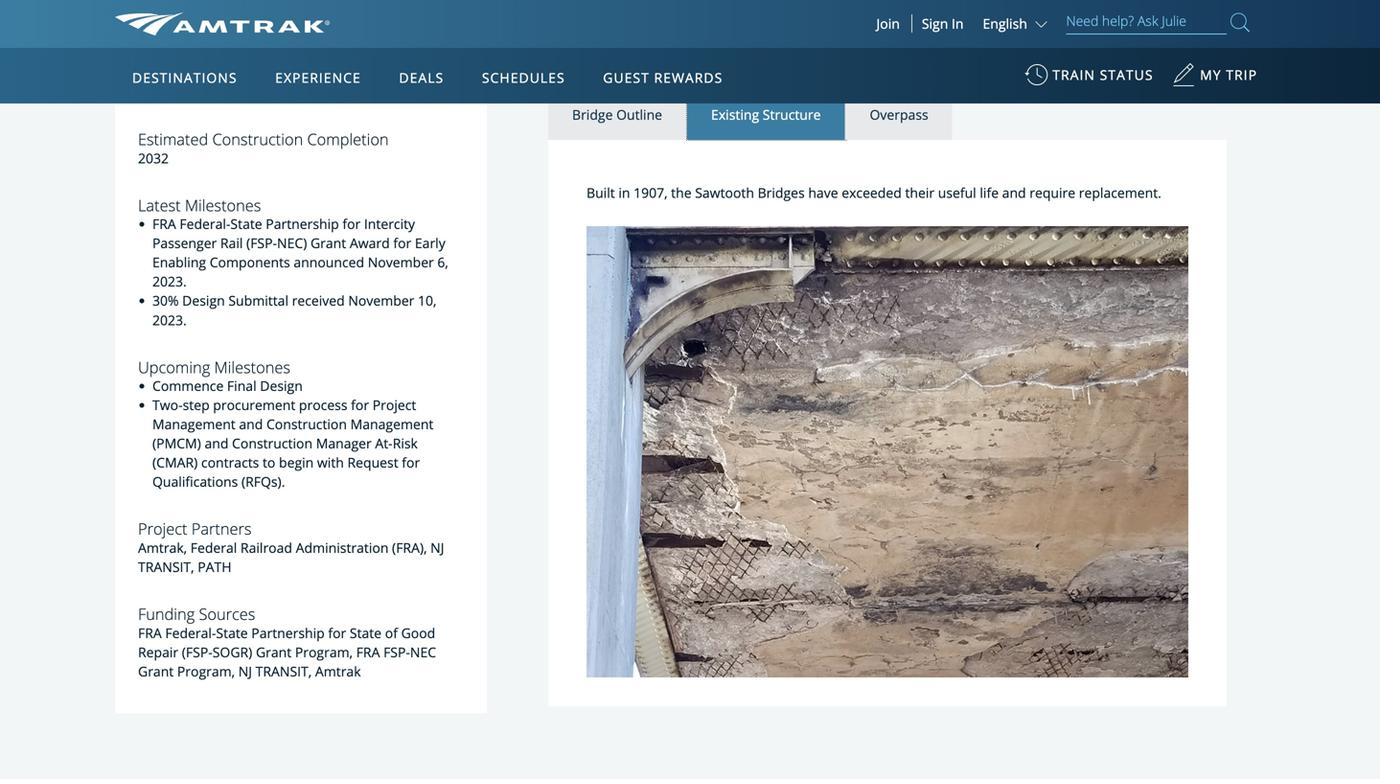 Task type: locate. For each thing, give the bounding box(es) containing it.
guest rewards
[[603, 69, 723, 87]]

project
[[373, 396, 416, 414], [138, 518, 187, 540]]

1 vertical spatial (fsp-
[[182, 643, 213, 661]]

status
[[1100, 66, 1154, 84]]

in inside the increases train speeds from 60 to 90 mph reduces overall passenger disruptions or delays allows for future capacity improvements in this congested segment of the nec
[[409, 64, 421, 82]]

application
[[186, 160, 647, 428]]

project inside project partners amtrak, federal railroad administration (fra), nj transit, path
[[138, 518, 187, 540]]

(fsp- right repair
[[182, 643, 213, 661]]

this
[[424, 64, 447, 82]]

the right the 1907,
[[671, 184, 692, 202]]

for inside funding sources fra federal-state partnership for state of good repair (fsp-sogr) grant program, fra fsp-nec grant program, nj transit, amtrak
[[328, 624, 346, 642]]

1 horizontal spatial to
[[349, 25, 361, 44]]

to right '60'
[[349, 25, 361, 44]]

state
[[230, 215, 262, 233], [216, 624, 248, 642], [350, 624, 382, 642]]

join button
[[865, 14, 913, 33]]

fra up repair
[[138, 624, 162, 642]]

1 horizontal spatial of
[[385, 624, 398, 642]]

0 vertical spatial fra
[[152, 215, 176, 233]]

program, down the "sogr)"
[[177, 662, 235, 681]]

management down step
[[152, 415, 236, 433]]

federal- inside latest milestones fra federal-state partnership for intercity passenger rail (fsp-nec) grant award for early enabling components announced november 6, 2023. 30% design submittal received november 10, 2023.
[[180, 215, 231, 233]]

overall
[[209, 44, 251, 63]]

for down "risk"
[[402, 454, 420, 472]]

1 horizontal spatial design
[[260, 377, 303, 395]]

0 vertical spatial (fsp-
[[246, 234, 277, 252]]

construction up 'begin'
[[232, 434, 313, 453]]

improvements
[[314, 64, 406, 82]]

fra left fsp- on the bottom left
[[356, 643, 380, 661]]

risk
[[393, 434, 418, 453]]

step
[[183, 396, 210, 414]]

begin
[[279, 454, 314, 472]]

0 vertical spatial and
[[1002, 184, 1026, 202]]

fra inside latest milestones fra federal-state partnership for intercity passenger rail (fsp-nec) grant award for early enabling components announced november 6, 2023. 30% design submittal received november 10, 2023.
[[152, 215, 176, 233]]

1 vertical spatial milestones
[[214, 356, 291, 378]]

fra for latest
[[152, 215, 176, 233]]

0 horizontal spatial design
[[182, 292, 225, 310]]

and up contracts
[[205, 434, 229, 453]]

0 vertical spatial design
[[182, 292, 225, 310]]

0 vertical spatial milestones
[[185, 194, 261, 216]]

for up award
[[343, 215, 361, 233]]

milestones inside latest milestones fra federal-state partnership for intercity passenger rail (fsp-nec) grant award for early enabling components announced november 6, 2023. 30% design submittal received november 10, 2023.
[[185, 194, 261, 216]]

2 horizontal spatial and
[[1002, 184, 1026, 202]]

fra up 'passenger'
[[152, 215, 176, 233]]

nj right the (fra), on the left bottom
[[431, 539, 444, 557]]

overpass button
[[846, 89, 953, 140]]

(fsp- inside latest milestones fra federal-state partnership for intercity passenger rail (fsp-nec) grant award for early enabling components announced november 6, 2023. 30% design submittal received november 10, 2023.
[[246, 234, 277, 252]]

in right built
[[619, 184, 630, 202]]

1 vertical spatial nj
[[238, 662, 252, 681]]

repair
[[138, 643, 178, 661]]

outline
[[616, 105, 662, 124]]

submittal
[[229, 292, 289, 310]]

(rfqs).
[[242, 473, 285, 491]]

design right 30% on the left top of page
[[182, 292, 225, 310]]

project left federal
[[138, 518, 187, 540]]

bridges
[[758, 184, 805, 202]]

construction down process
[[266, 415, 347, 433]]

built in 1907, the sawtooth bridges have exceeded their useful life and require replacement.
[[587, 184, 1162, 202]]

design
[[182, 292, 225, 310], [260, 377, 303, 395]]

banner containing join
[[0, 0, 1381, 443]]

have
[[808, 184, 838, 202]]

federal- up 'passenger'
[[180, 215, 231, 233]]

transit, down the amtrak,
[[138, 558, 194, 576]]

1 vertical spatial of
[[385, 624, 398, 642]]

design inside upcoming milestones commence final design two-step procurement process for project management and construction management (pmcm) and construction manager at-risk (cmar) contracts to begin with request for qualifications (rfqs).
[[260, 377, 303, 395]]

milestones inside upcoming milestones commence final design two-step procurement process for project management and construction management (pmcm) and construction manager at-risk (cmar) contracts to begin with request for qualifications (rfqs).
[[214, 356, 291, 378]]

project inside upcoming milestones commence final design two-step procurement process for project management and construction management (pmcm) and construction manager at-risk (cmar) contracts to begin with request for qualifications (rfqs).
[[373, 396, 416, 414]]

for
[[196, 64, 214, 82], [343, 215, 361, 233], [393, 234, 412, 252], [351, 396, 369, 414], [402, 454, 420, 472], [328, 624, 346, 642]]

1 horizontal spatial nec
[[410, 643, 436, 661]]

sign
[[922, 14, 948, 33]]

0 vertical spatial nec
[[318, 83, 344, 101]]

existing structure
[[711, 105, 821, 124]]

0 vertical spatial of
[[278, 83, 291, 101]]

qualifications
[[152, 473, 238, 491]]

in left this
[[409, 64, 421, 82]]

1 vertical spatial grant
[[256, 643, 292, 661]]

1 horizontal spatial transit,
[[256, 662, 312, 681]]

estimated
[[138, 128, 208, 150]]

0 vertical spatial grant
[[311, 234, 346, 252]]

0 horizontal spatial and
[[205, 434, 229, 453]]

partnership up nec)
[[266, 215, 339, 233]]

partnership for sources
[[251, 624, 325, 642]]

components
[[210, 253, 290, 272]]

bridge
[[572, 105, 613, 124]]

commence
[[152, 377, 224, 395]]

transit, left amtrak
[[256, 662, 312, 681]]

for up congested
[[196, 64, 214, 82]]

life
[[980, 184, 999, 202]]

0 horizontal spatial nj
[[238, 662, 252, 681]]

request
[[348, 454, 398, 472]]

1 horizontal spatial nj
[[431, 539, 444, 557]]

of up fsp- on the bottom left
[[385, 624, 398, 642]]

1 vertical spatial fra
[[138, 624, 162, 642]]

fra
[[152, 215, 176, 233], [138, 624, 162, 642], [356, 643, 380, 661]]

grant right the "sogr)"
[[256, 643, 292, 661]]

0 horizontal spatial management
[[152, 415, 236, 433]]

1 vertical spatial 2023.
[[152, 311, 187, 329]]

0 vertical spatial construction
[[212, 128, 303, 150]]

and right life
[[1002, 184, 1026, 202]]

1 vertical spatial transit,
[[256, 662, 312, 681]]

0 vertical spatial in
[[409, 64, 421, 82]]

state up the "sogr)"
[[216, 624, 248, 642]]

november down early
[[368, 253, 434, 272]]

the
[[294, 83, 315, 101], [671, 184, 692, 202]]

0 vertical spatial partnership
[[266, 215, 339, 233]]

1 vertical spatial design
[[260, 377, 303, 395]]

of
[[278, 83, 291, 101], [385, 624, 398, 642]]

milestones up rail
[[185, 194, 261, 216]]

1 horizontal spatial and
[[239, 415, 263, 433]]

0 vertical spatial november
[[368, 253, 434, 272]]

partnership inside latest milestones fra federal-state partnership for intercity passenger rail (fsp-nec) grant award for early enabling components announced november 6, 2023. 30% design submittal received november 10, 2023.
[[266, 215, 339, 233]]

nec inside funding sources fra federal-state partnership for state of good repair (fsp-sogr) grant program, fra fsp-nec grant program, nj transit, amtrak
[[410, 643, 436, 661]]

state for sources
[[216, 624, 248, 642]]

good
[[401, 624, 435, 642]]

in
[[952, 14, 964, 33]]

my trip button
[[1173, 57, 1258, 104]]

for inside the increases train speeds from 60 to 90 mph reduces overall passenger disruptions or delays allows for future capacity improvements in this congested segment of the nec
[[196, 64, 214, 82]]

0 horizontal spatial transit,
[[138, 558, 194, 576]]

1 vertical spatial to
[[263, 454, 276, 472]]

to up '(rfqs).'
[[263, 454, 276, 472]]

design up procurement
[[260, 377, 303, 395]]

estimated construction completion 2032
[[138, 128, 389, 167]]

2 vertical spatial construction
[[232, 434, 313, 453]]

2 horizontal spatial grant
[[311, 234, 346, 252]]

intercity
[[364, 215, 415, 233]]

grant
[[311, 234, 346, 252], [256, 643, 292, 661], [138, 662, 174, 681]]

Please enter your search item search field
[[1067, 10, 1227, 35]]

award
[[350, 234, 390, 252]]

grant up announced on the left
[[311, 234, 346, 252]]

nec down the improvements
[[318, 83, 344, 101]]

1 vertical spatial nec
[[410, 643, 436, 661]]

construction
[[212, 128, 303, 150], [266, 415, 347, 433], [232, 434, 313, 453]]

state for milestones
[[230, 215, 262, 233]]

existing structure list item
[[687, 89, 846, 140]]

1 vertical spatial federal-
[[165, 624, 216, 642]]

0 vertical spatial the
[[294, 83, 315, 101]]

of down capacity
[[278, 83, 291, 101]]

1 horizontal spatial project
[[373, 396, 416, 414]]

sign in button
[[922, 14, 964, 33]]

received
[[292, 292, 345, 310]]

0 horizontal spatial grant
[[138, 662, 174, 681]]

milestones
[[185, 194, 261, 216], [214, 356, 291, 378]]

november left 10, on the top left of the page
[[348, 292, 415, 310]]

0 vertical spatial to
[[349, 25, 361, 44]]

congested
[[152, 83, 217, 101]]

0 horizontal spatial nec
[[318, 83, 344, 101]]

(fsp-
[[246, 234, 277, 252], [182, 643, 213, 661]]

1 horizontal spatial in
[[619, 184, 630, 202]]

1 vertical spatial in
[[619, 184, 630, 202]]

1 horizontal spatial the
[[671, 184, 692, 202]]

0 horizontal spatial to
[[263, 454, 276, 472]]

program, up amtrak
[[295, 643, 353, 661]]

partnership for milestones
[[266, 215, 339, 233]]

0 horizontal spatial of
[[278, 83, 291, 101]]

amtrak image
[[115, 12, 330, 35]]

2 management from the left
[[351, 415, 434, 433]]

2023.
[[152, 272, 187, 291], [152, 311, 187, 329]]

state inside latest milestones fra federal-state partnership for intercity passenger rail (fsp-nec) grant award for early enabling components announced november 6, 2023. 30% design submittal received november 10, 2023.
[[230, 215, 262, 233]]

0 vertical spatial federal-
[[180, 215, 231, 233]]

0 horizontal spatial the
[[294, 83, 315, 101]]

partnership inside funding sources fra federal-state partnership for state of good repair (fsp-sogr) grant program, fra fsp-nec grant program, nj transit, amtrak
[[251, 624, 325, 642]]

state up amtrak
[[350, 624, 382, 642]]

(fsp- up 'components'
[[246, 234, 277, 252]]

fra for funding
[[138, 624, 162, 642]]

1 horizontal spatial (fsp-
[[246, 234, 277, 252]]

banner
[[0, 0, 1381, 443]]

and down procurement
[[239, 415, 263, 433]]

partnership up the "sogr)"
[[251, 624, 325, 642]]

construction down segment
[[212, 128, 303, 150]]

0 horizontal spatial in
[[409, 64, 421, 82]]

program,
[[295, 643, 353, 661], [177, 662, 235, 681]]

existing
[[711, 105, 759, 124]]

0 vertical spatial program,
[[295, 643, 353, 661]]

the down capacity
[[294, 83, 315, 101]]

federal- inside funding sources fra federal-state partnership for state of good repair (fsp-sogr) grant program, fra fsp-nec grant program, nj transit, amtrak
[[165, 624, 216, 642]]

their
[[905, 184, 935, 202]]

transit,
[[138, 558, 194, 576], [256, 662, 312, 681]]

for up amtrak
[[328, 624, 346, 642]]

project up at-
[[373, 396, 416, 414]]

0 horizontal spatial project
[[138, 518, 187, 540]]

management up at-
[[351, 415, 434, 433]]

bridge outline
[[572, 105, 662, 124]]

project partners amtrak, federal railroad administration (fra), nj transit, path
[[138, 518, 444, 576]]

milestones for latest
[[185, 194, 261, 216]]

list
[[548, 89, 1227, 140]]

0 vertical spatial 2023.
[[152, 272, 187, 291]]

overpass list item
[[846, 89, 953, 140]]

nec down good
[[410, 643, 436, 661]]

grant down repair
[[138, 662, 174, 681]]

federal- up repair
[[165, 624, 216, 642]]

join
[[877, 14, 900, 33]]

0 vertical spatial nj
[[431, 539, 444, 557]]

0 vertical spatial transit,
[[138, 558, 194, 576]]

nj
[[431, 539, 444, 557], [238, 662, 252, 681]]

1 horizontal spatial management
[[351, 415, 434, 433]]

train status
[[1053, 66, 1154, 84]]

nec)
[[277, 234, 307, 252]]

0 horizontal spatial (fsp-
[[182, 643, 213, 661]]

2023. down 30% on the left top of page
[[152, 311, 187, 329]]

0 vertical spatial project
[[373, 396, 416, 414]]

milestones up procurement
[[214, 356, 291, 378]]

2 2023. from the top
[[152, 311, 187, 329]]

2 vertical spatial grant
[[138, 662, 174, 681]]

2023. up 30% on the left top of page
[[152, 272, 187, 291]]

state up rail
[[230, 215, 262, 233]]

trip
[[1226, 66, 1258, 84]]

1 management from the left
[[152, 415, 236, 433]]

nj down the "sogr)"
[[238, 662, 252, 681]]

0 horizontal spatial program,
[[177, 662, 235, 681]]

1 2023. from the top
[[152, 272, 187, 291]]

exceeded
[[842, 184, 902, 202]]

1 vertical spatial project
[[138, 518, 187, 540]]

1 vertical spatial partnership
[[251, 624, 325, 642]]



Task type: vqa. For each thing, say whether or not it's contained in the screenshot.
the bottommost the Flyer
no



Task type: describe. For each thing, give the bounding box(es) containing it.
structure
[[763, 105, 821, 124]]

announced
[[294, 253, 364, 272]]

speeds
[[248, 25, 292, 44]]

60
[[330, 25, 345, 44]]

completion
[[307, 128, 389, 150]]

guest
[[603, 69, 650, 87]]

federal- for milestones
[[180, 215, 231, 233]]

10,
[[418, 292, 437, 310]]

useful
[[938, 184, 977, 202]]

the inside the increases train speeds from 60 to 90 mph reduces overall passenger disruptions or delays allows for future capacity improvements in this congested segment of the nec
[[294, 83, 315, 101]]

english button
[[983, 14, 1052, 33]]

90
[[365, 25, 380, 44]]

of inside the increases train speeds from 60 to 90 mph reduces overall passenger disruptions or delays allows for future capacity improvements in this congested segment of the nec
[[278, 83, 291, 101]]

experience
[[275, 69, 361, 87]]

procurement
[[213, 396, 296, 414]]

upcoming milestones commence final design two-step procurement process for project management and construction management (pmcm) and construction manager at-risk (cmar) contracts to begin with request for qualifications (rfqs).
[[138, 356, 434, 491]]

sign in
[[922, 14, 964, 33]]

early
[[415, 234, 446, 252]]

2 vertical spatial and
[[205, 434, 229, 453]]

at-
[[375, 434, 393, 453]]

of inside funding sources fra federal-state partnership for state of good repair (fsp-sogr) grant program, fra fsp-nec grant program, nj transit, amtrak
[[385, 624, 398, 642]]

process
[[299, 396, 348, 414]]

1 vertical spatial and
[[239, 415, 263, 433]]

train
[[215, 25, 244, 44]]

built
[[587, 184, 615, 202]]

reduces
[[152, 44, 205, 63]]

deals button
[[392, 51, 452, 104]]

delays
[[414, 44, 453, 63]]

train status link
[[1025, 57, 1154, 104]]

from
[[296, 25, 326, 44]]

my
[[1200, 66, 1222, 84]]

(cmar)
[[152, 454, 198, 472]]

path
[[198, 558, 232, 576]]

for down intercity on the left top of the page
[[393, 234, 412, 252]]

allows
[[152, 64, 193, 82]]

sawtooth
[[695, 184, 754, 202]]

nj inside funding sources fra federal-state partnership for state of good repair (fsp-sogr) grant program, fra fsp-nec grant program, nj transit, amtrak
[[238, 662, 252, 681]]

milestones for upcoming
[[214, 356, 291, 378]]

(fra),
[[392, 539, 427, 557]]

6,
[[438, 253, 449, 272]]

transit, inside project partners amtrak, federal railroad administration (fra), nj transit, path
[[138, 558, 194, 576]]

1 horizontal spatial program,
[[295, 643, 353, 661]]

schedules
[[482, 69, 565, 87]]

sources
[[199, 604, 255, 625]]

destinations button
[[125, 51, 245, 104]]

bridge outline button
[[548, 89, 687, 140]]

funding
[[138, 604, 195, 625]]

existing structure button
[[687, 89, 846, 140]]

list containing bridge outline
[[548, 89, 1227, 140]]

enabling
[[152, 253, 206, 272]]

increases train speeds from 60 to 90 mph reduces overall passenger disruptions or delays allows for future capacity improvements in this congested segment of the nec
[[152, 25, 453, 101]]

1 vertical spatial construction
[[266, 415, 347, 433]]

to inside the increases train speeds from 60 to 90 mph reduces overall passenger disruptions or delays allows for future capacity improvements in this congested segment of the nec
[[349, 25, 361, 44]]

transit, inside funding sources fra federal-state partnership for state of good repair (fsp-sogr) grant program, fra fsp-nec grant program, nj transit, amtrak
[[256, 662, 312, 681]]

administration
[[296, 539, 389, 557]]

partners
[[191, 518, 252, 540]]

latest milestones fra federal-state partnership for intercity passenger rail (fsp-nec) grant award for early enabling components announced november 6, 2023. 30% design submittal received november 10, 2023.
[[138, 194, 449, 329]]

grant inside latest milestones fra federal-state partnership for intercity passenger rail (fsp-nec) grant award for early enabling components announced november 6, 2023. 30% design submittal received november 10, 2023.
[[311, 234, 346, 252]]

overpass
[[870, 105, 929, 124]]

1 vertical spatial the
[[671, 184, 692, 202]]

replacement.
[[1079, 184, 1162, 202]]

railroad
[[241, 539, 292, 557]]

1 vertical spatial program,
[[177, 662, 235, 681]]

my trip
[[1200, 66, 1258, 84]]

federal
[[191, 539, 237, 557]]

regions map image
[[186, 160, 647, 428]]

amtrak
[[315, 662, 361, 681]]

two-
[[152, 396, 183, 414]]

mph
[[384, 25, 413, 44]]

sogr)
[[213, 643, 252, 661]]

construction inside estimated construction completion 2032
[[212, 128, 303, 150]]

amtrak,
[[138, 539, 187, 557]]

nec inside the increases train speeds from 60 to 90 mph reduces overall passenger disruptions or delays allows for future capacity improvements in this congested segment of the nec
[[318, 83, 344, 101]]

upcoming
[[138, 356, 210, 378]]

with
[[317, 454, 344, 472]]

(pmcm)
[[152, 434, 201, 453]]

latest
[[138, 194, 181, 216]]

rail
[[220, 234, 243, 252]]

manager
[[316, 434, 372, 453]]

fsp-
[[384, 643, 410, 661]]

nj inside project partners amtrak, federal railroad administration (fra), nj transit, path
[[431, 539, 444, 557]]

design inside latest milestones fra federal-state partnership for intercity passenger rail (fsp-nec) grant award for early enabling components announced november 6, 2023. 30% design submittal received november 10, 2023.
[[182, 292, 225, 310]]

federal- for sources
[[165, 624, 216, 642]]

1 vertical spatial november
[[348, 292, 415, 310]]

1907,
[[634, 184, 668, 202]]

passenger
[[152, 234, 217, 252]]

for right process
[[351, 396, 369, 414]]

2032
[[138, 149, 169, 167]]

1 horizontal spatial grant
[[256, 643, 292, 661]]

rewards
[[654, 69, 723, 87]]

experience button
[[268, 51, 369, 104]]

bridge outline list item
[[548, 89, 687, 140]]

english
[[983, 14, 1028, 33]]

to inside upcoming milestones commence final design two-step procurement process for project management and construction management (pmcm) and construction manager at-risk (cmar) contracts to begin with request for qualifications (rfqs).
[[263, 454, 276, 472]]

(fsp- inside funding sources fra federal-state partnership for state of good repair (fsp-sogr) grant program, fra fsp-nec grant program, nj transit, amtrak
[[182, 643, 213, 661]]

capacity
[[260, 64, 311, 82]]

disruptions
[[322, 44, 393, 63]]

or
[[397, 44, 410, 63]]

2 vertical spatial fra
[[356, 643, 380, 661]]

train
[[1053, 66, 1096, 84]]

search icon image
[[1231, 9, 1250, 35]]

final
[[227, 377, 257, 395]]

deals
[[399, 69, 444, 87]]

guest rewards button
[[596, 51, 731, 104]]

segment
[[220, 83, 275, 101]]



